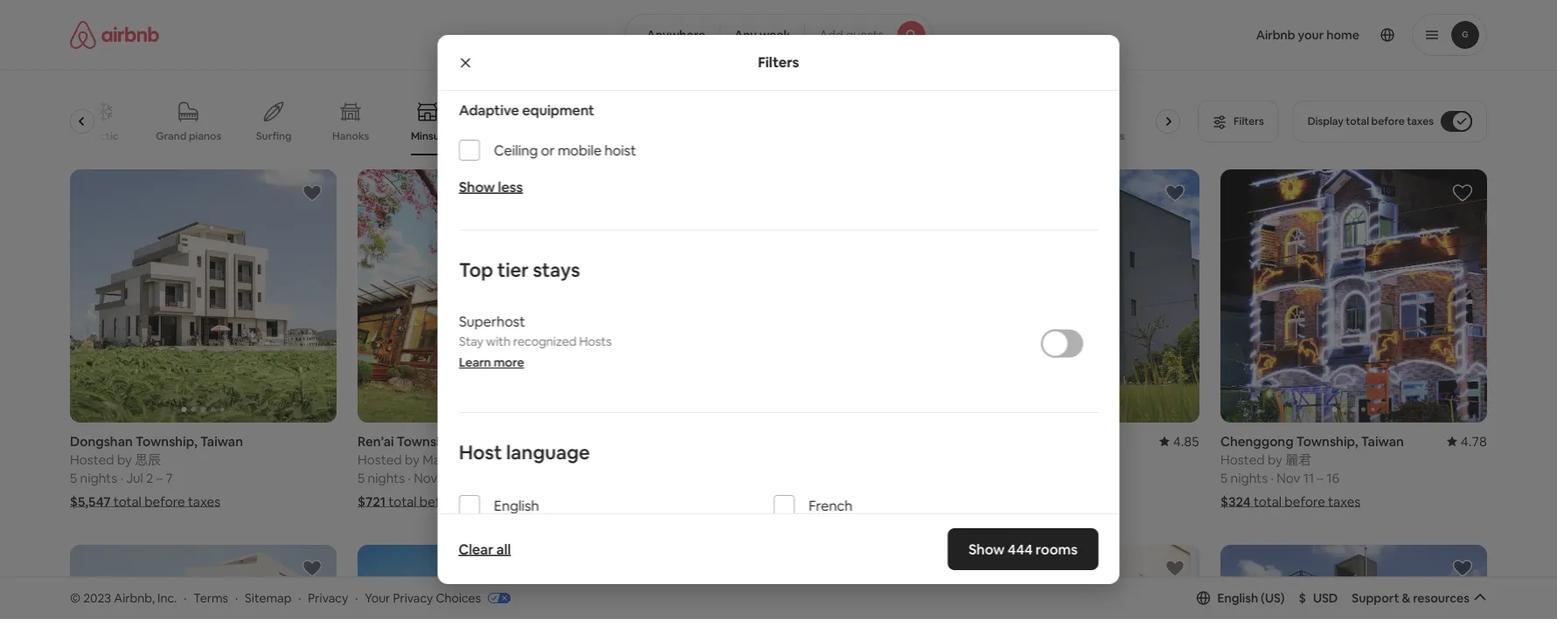 Task type: locate. For each thing, give the bounding box(es) containing it.
&
[[1402, 591, 1411, 607]]

3 hosted from the left
[[1221, 451, 1265, 468]]

total inside dongshan township, taiwan hosted by 思辰 5 nights · jul 2 – 7 $5,547 total before taxes
[[113, 493, 142, 510]]

top tier stays
[[459, 258, 580, 282]]

show left less
[[459, 178, 495, 196]]

2 vertical spatial show
[[969, 541, 1005, 559]]

· left jul
[[120, 470, 123, 487]]

1 township, from the left
[[136, 433, 197, 450]]

show 444 rooms
[[969, 541, 1078, 559]]

5 for $324
[[1221, 470, 1228, 487]]

total inside button
[[1346, 115, 1369, 128]]

1 vertical spatial english
[[1218, 591, 1258, 607]]

by left margaret
[[405, 451, 420, 468]]

township, for 麗君
[[1297, 433, 1358, 450]]

nights up '$5,547'
[[80, 470, 117, 487]]

1 nov from the left
[[414, 470, 438, 487]]

english (us)
[[1218, 591, 1285, 607]]

1 horizontal spatial –
[[456, 470, 462, 487]]

arctic
[[89, 129, 119, 143]]

0 horizontal spatial taiwan
[[200, 433, 243, 450]]

filters
[[758, 53, 799, 71]]

2
[[146, 470, 153, 487]]

cycladic homes
[[588, 129, 666, 143]]

4.85 out of 5 average rating image
[[1159, 433, 1200, 450]]

terms · sitemap · privacy ·
[[194, 591, 358, 607]]

0 horizontal spatial township,
[[136, 433, 197, 450]]

4.85
[[1173, 433, 1200, 450]]

english left (us)
[[1218, 591, 1258, 607]]

clear all
[[459, 541, 511, 559]]

· inside ren'ai township, taiwan hosted by margaret 瑪格麗特 5 nights · nov 17 – 22 $721 total before taxes
[[408, 470, 411, 487]]

2 5 from the left
[[358, 470, 365, 487]]

township, inside chenggong township, taiwan hosted by 麗君 5 nights · nov 11 – 16 $324 total before taxes
[[1297, 433, 1358, 450]]

english for english (us)
[[1218, 591, 1258, 607]]

1 taiwan from the left
[[200, 433, 243, 450]]

show for show 444 rooms
[[969, 541, 1005, 559]]

huts
[[538, 129, 560, 143]]

3 by from the left
[[1268, 451, 1283, 468]]

0 horizontal spatial 5
[[70, 470, 77, 487]]

taiwan inside dongshan township, taiwan hosted by 思辰 5 nights · jul 2 – 7 $5,547 total before taxes
[[200, 433, 243, 450]]

english up all
[[494, 497, 539, 515]]

filters dialog
[[438, 0, 1120, 620]]

0 horizontal spatial privacy
[[308, 591, 348, 607]]

hosted inside ren'ai township, taiwan hosted by margaret 瑪格麗特 5 nights · nov 17 – 22 $721 total before taxes
[[358, 451, 402, 468]]

show less button
[[459, 178, 523, 196]]

terms
[[194, 591, 228, 607]]

2 – from the left
[[456, 470, 462, 487]]

1 hosted from the left
[[70, 451, 114, 468]]

taiwan for ren'ai township, taiwan hosted by margaret 瑪格麗特 5 nights · nov 17 – 22 $721 total before taxes
[[461, 433, 504, 450]]

4.78
[[1461, 433, 1487, 450]]

your privacy choices
[[365, 591, 481, 607]]

privacy down add to wishlist: magong, taiwan image
[[308, 591, 348, 607]]

2 horizontal spatial 5
[[1221, 470, 1228, 487]]

your
[[365, 591, 390, 607]]

top
[[459, 258, 493, 282]]

· inside chenggong township, taiwan hosted by 麗君 5 nights · nov 11 – 16 $324 total before taxes
[[1271, 470, 1274, 487]]

homes
[[632, 129, 666, 143]]

1 horizontal spatial 5
[[358, 470, 365, 487]]

$
[[1299, 591, 1306, 607]]

dongshan township, taiwan hosted by 思辰 5 nights · jul 2 – 7 $5,547 total before taxes
[[70, 433, 243, 510]]

township, for 思辰
[[136, 433, 197, 450]]

nov
[[414, 470, 438, 487], [1277, 470, 1301, 487]]

host
[[459, 440, 502, 465]]

by
[[117, 451, 132, 468], [405, 451, 420, 468], [1268, 451, 1283, 468]]

– right 17
[[456, 470, 462, 487]]

– inside dongshan township, taiwan hosted by 思辰 5 nights · jul 2 – 7 $5,547 total before taxes
[[156, 470, 163, 487]]

0 horizontal spatial english
[[494, 497, 539, 515]]

1 by from the left
[[117, 451, 132, 468]]

nights up $721 on the left bottom
[[368, 470, 405, 487]]

3 taiwan from the left
[[1361, 433, 1404, 450]]

2 horizontal spatial by
[[1268, 451, 1283, 468]]

1 nights from the left
[[80, 470, 117, 487]]

1 horizontal spatial township,
[[397, 433, 459, 450]]

1 horizontal spatial hosted
[[358, 451, 402, 468]]

思辰
[[135, 451, 161, 468]]

total before taxes
[[676, 493, 783, 510]]

2 horizontal spatial township,
[[1297, 433, 1358, 450]]

taxes inside ren'ai township, taiwan hosted by margaret 瑪格麗特 5 nights · nov 17 – 22 $721 total before taxes
[[463, 493, 496, 510]]

16
[[1327, 470, 1340, 487]]

1 horizontal spatial show
[[738, 514, 770, 530]]

privacy right your
[[393, 591, 433, 607]]

hosted inside dongshan township, taiwan hosted by 思辰 5 nights · jul 2 – 7 $5,547 total before taxes
[[70, 451, 114, 468]]

1 horizontal spatial privacy
[[393, 591, 433, 607]]

$ usd
[[1299, 591, 1338, 607]]

taiwan inside ren'ai township, taiwan hosted by margaret 瑪格麗特 5 nights · nov 17 – 22 $721 total before taxes
[[461, 433, 504, 450]]

before down 7
[[144, 493, 185, 510]]

chenggong township, taiwan hosted by 麗君 5 nights · nov 11 – 16 $324 total before taxes
[[1221, 433, 1404, 510]]

1 5 from the left
[[70, 470, 77, 487]]

– right 11
[[1317, 470, 1324, 487]]

township, up the 麗君 on the bottom
[[1297, 433, 1358, 450]]

taxes inside button
[[1407, 115, 1434, 128]]

0 horizontal spatial nights
[[80, 470, 117, 487]]

2 horizontal spatial –
[[1317, 470, 1324, 487]]

taiwan inside chenggong township, taiwan hosted by 麗君 5 nights · nov 11 – 16 $324 total before taxes
[[1361, 433, 1404, 450]]

1 horizontal spatial english
[[1218, 591, 1258, 607]]

5 up $324
[[1221, 470, 1228, 487]]

– for chenggong
[[1317, 470, 1324, 487]]

less
[[498, 178, 523, 196]]

show down total before taxes
[[738, 514, 770, 530]]

by inside ren'ai township, taiwan hosted by margaret 瑪格麗特 5 nights · nov 17 – 22 $721 total before taxes
[[405, 451, 420, 468]]

show
[[459, 178, 495, 196], [738, 514, 770, 530], [969, 541, 1005, 559]]

hosted for chenggong
[[1221, 451, 1265, 468]]

any week button
[[719, 14, 806, 56]]

–
[[156, 470, 163, 487], [456, 470, 462, 487], [1317, 470, 1324, 487]]

$5,547
[[70, 493, 111, 510]]

3 nights from the left
[[1231, 470, 1268, 487]]

township, for margaret
[[397, 433, 459, 450]]

by inside dongshan township, taiwan hosted by 思辰 5 nights · jul 2 – 7 $5,547 total before taxes
[[117, 451, 132, 468]]

nights inside ren'ai township, taiwan hosted by margaret 瑪格麗特 5 nights · nov 17 – 22 $721 total before taxes
[[368, 470, 405, 487]]

1 horizontal spatial nights
[[368, 470, 405, 487]]

2 hosted from the left
[[358, 451, 402, 468]]

hosted down ren'ai
[[358, 451, 402, 468]]

or
[[541, 141, 554, 159]]

0 horizontal spatial –
[[156, 470, 163, 487]]

before down 11
[[1285, 493, 1325, 510]]

0 vertical spatial show
[[459, 178, 495, 196]]

before inside dongshan township, taiwan hosted by 思辰 5 nights · jul 2 – 7 $5,547 total before taxes
[[144, 493, 185, 510]]

township, inside dongshan township, taiwan hosted by 思辰 5 nights · jul 2 – 7 $5,547 total before taxes
[[136, 433, 197, 450]]

show less
[[459, 178, 523, 196]]

hanoks
[[333, 129, 370, 143]]

nights inside dongshan township, taiwan hosted by 思辰 5 nights · jul 2 – 7 $5,547 total before taxes
[[80, 470, 117, 487]]

display
[[1308, 115, 1344, 128]]

sitemap link
[[245, 591, 292, 607]]

hosted for dongshan
[[70, 451, 114, 468]]

hosted inside chenggong township, taiwan hosted by 麗君 5 nights · nov 11 – 16 $324 total before taxes
[[1221, 451, 1265, 468]]

$721
[[358, 493, 386, 510]]

1 horizontal spatial by
[[405, 451, 420, 468]]

3 5 from the left
[[1221, 470, 1228, 487]]

1 horizontal spatial taiwan
[[461, 433, 504, 450]]

township, up 思辰
[[136, 433, 197, 450]]

group containing shepherd's huts
[[70, 87, 1204, 156]]

1 privacy from the left
[[308, 591, 348, 607]]

shepherd's huts
[[481, 129, 560, 143]]

nights up $324
[[1231, 470, 1268, 487]]

nights inside chenggong township, taiwan hosted by 麗君 5 nights · nov 11 – 16 $324 total before taxes
[[1231, 470, 1268, 487]]

township, up margaret
[[397, 433, 459, 450]]

hosted down chenggong
[[1221, 451, 1265, 468]]

2 horizontal spatial show
[[969, 541, 1005, 559]]

1 – from the left
[[156, 470, 163, 487]]

5 up $721 on the left bottom
[[358, 470, 365, 487]]

by inside chenggong township, taiwan hosted by 麗君 5 nights · nov 11 – 16 $324 total before taxes
[[1268, 451, 1283, 468]]

group
[[70, 87, 1204, 156], [70, 170, 337, 423], [358, 170, 624, 423], [645, 170, 912, 423], [933, 170, 1200, 423], [1221, 170, 1487, 423], [70, 545, 337, 620], [358, 545, 624, 620], [645, 545, 912, 620], [933, 545, 1200, 620], [1221, 545, 1487, 620]]

0 horizontal spatial show
[[459, 178, 495, 196]]

before down 17
[[420, 493, 460, 510]]

0 horizontal spatial by
[[117, 451, 132, 468]]

nights
[[80, 470, 117, 487], [368, 470, 405, 487], [1231, 470, 1268, 487]]

– inside chenggong township, taiwan hosted by 麗君 5 nights · nov 11 – 16 $324 total before taxes
[[1317, 470, 1324, 487]]

5 inside dongshan township, taiwan hosted by 思辰 5 nights · jul 2 – 7 $5,547 total before taxes
[[70, 470, 77, 487]]

2 horizontal spatial taiwan
[[1361, 433, 1404, 450]]

english inside filters dialog
[[494, 497, 539, 515]]

before
[[1372, 115, 1405, 128], [144, 493, 185, 510], [420, 493, 460, 510], [707, 493, 748, 510], [1285, 493, 1325, 510]]

·
[[120, 470, 123, 487], [408, 470, 411, 487], [1271, 470, 1274, 487], [184, 591, 187, 607], [235, 591, 238, 607], [298, 591, 301, 607], [355, 591, 358, 607]]

· left 17
[[408, 470, 411, 487]]

– left 7
[[156, 470, 163, 487]]

0 vertical spatial english
[[494, 497, 539, 515]]

show left 444
[[969, 541, 1005, 559]]

with
[[486, 334, 510, 350]]

nov left 11
[[1277, 470, 1301, 487]]

2 by from the left
[[405, 451, 420, 468]]

1 vertical spatial show
[[738, 514, 770, 530]]

3 township, from the left
[[1297, 433, 1358, 450]]

by up jul
[[117, 451, 132, 468]]

by left the 麗君 on the bottom
[[1268, 451, 1283, 468]]

2 township, from the left
[[397, 433, 459, 450]]

0 horizontal spatial nov
[[414, 470, 438, 487]]

None search field
[[625, 14, 933, 56]]

support
[[1352, 591, 1399, 607]]

2 taiwan from the left
[[461, 433, 504, 450]]

show for show map
[[738, 514, 770, 530]]

2 horizontal spatial nights
[[1231, 470, 1268, 487]]

any week
[[734, 27, 791, 43]]

5 inside chenggong township, taiwan hosted by 麗君 5 nights · nov 11 – 16 $324 total before taxes
[[1221, 470, 1228, 487]]

learn more link
[[459, 355, 524, 371]]

5 up '$5,547'
[[70, 470, 77, 487]]

show inside button
[[738, 514, 770, 530]]

taiwan
[[200, 433, 243, 450], [461, 433, 504, 450], [1361, 433, 1404, 450]]

add to wishlist: magong city, taiwan image
[[1165, 559, 1186, 580]]

2 horizontal spatial hosted
[[1221, 451, 1265, 468]]

show map button
[[721, 501, 837, 543]]

2 nov from the left
[[1277, 470, 1301, 487]]

3 – from the left
[[1317, 470, 1324, 487]]

nov left 17
[[414, 470, 438, 487]]

1 horizontal spatial nov
[[1277, 470, 1301, 487]]

ceiling
[[494, 141, 538, 159]]

0 horizontal spatial hosted
[[70, 451, 114, 468]]

adaptive
[[459, 101, 519, 119]]

anywhere
[[647, 27, 705, 43]]

township,
[[136, 433, 197, 450], [397, 433, 459, 450], [1297, 433, 1358, 450]]

privacy
[[308, 591, 348, 607], [393, 591, 433, 607]]

township, inside ren'ai township, taiwan hosted by margaret 瑪格麗特 5 nights · nov 17 – 22 $721 total before taxes
[[397, 433, 459, 450]]

more
[[493, 355, 524, 371]]

· left 11
[[1271, 470, 1274, 487]]

2 nights from the left
[[368, 470, 405, 487]]

by for nov
[[1268, 451, 1283, 468]]

before right the display
[[1372, 115, 1405, 128]]

clear all button
[[450, 533, 520, 568]]

hosted down dongshan
[[70, 451, 114, 468]]

(us)
[[1261, 591, 1285, 607]]

terms link
[[194, 591, 228, 607]]



Task type: vqa. For each thing, say whether or not it's contained in the screenshot.
surfing
yes



Task type: describe. For each thing, give the bounding box(es) containing it.
– inside ren'ai township, taiwan hosted by margaret 瑪格麗特 5 nights · nov 17 – 22 $721 total before taxes
[[456, 470, 462, 487]]

total before taxes button
[[645, 493, 783, 510]]

english for english
[[494, 497, 539, 515]]

week
[[760, 27, 791, 43]]

瑪格麗特
[[481, 451, 533, 468]]

inc.
[[157, 591, 177, 607]]

nov inside ren'ai township, taiwan hosted by margaret 瑪格麗特 5 nights · nov 17 – 22 $721 total before taxes
[[414, 470, 438, 487]]

total inside chenggong township, taiwan hosted by 麗君 5 nights · nov 11 – 16 $324 total before taxes
[[1254, 493, 1282, 510]]

display total before taxes button
[[1293, 101, 1487, 143]]

rooms
[[1036, 541, 1078, 559]]

host language
[[459, 440, 590, 465]]

· left privacy link
[[298, 591, 301, 607]]

5 for $5,547
[[70, 470, 77, 487]]

grand pianos
[[156, 129, 222, 143]]

hosted for ren'ai
[[358, 451, 402, 468]]

add
[[820, 27, 843, 43]]

equipment
[[522, 101, 594, 119]]

grand
[[156, 129, 187, 143]]

nights for $324
[[1231, 470, 1268, 487]]

add guests
[[820, 27, 884, 43]]

11
[[1304, 470, 1314, 487]]

before inside chenggong township, taiwan hosted by 麗君 5 nights · nov 11 – 16 $324 total before taxes
[[1285, 493, 1325, 510]]

4.86 out of 5 average rating image
[[584, 433, 624, 450]]

add to wishlist: yuanshan township, taiwan image
[[1452, 559, 1473, 580]]

superhost stay with recognized hosts learn more
[[459, 313, 611, 371]]

ren'ai
[[358, 433, 394, 450]]

$324
[[1221, 493, 1251, 510]]

add to wishlist: chenggong township, taiwan image
[[1452, 183, 1473, 204]]

minsus
[[411, 129, 445, 143]]

by for jul
[[117, 451, 132, 468]]

taiwan for chenggong township, taiwan hosted by 麗君 5 nights · nov 11 – 16 $324 total before taxes
[[1361, 433, 1404, 450]]

· left your
[[355, 591, 358, 607]]

2 privacy from the left
[[393, 591, 433, 607]]

chenggong
[[1221, 433, 1294, 450]]

campers
[[1080, 129, 1125, 143]]

usd
[[1313, 591, 1338, 607]]

add to wishlist: dongshan township, taiwan image
[[302, 183, 323, 204]]

total inside ren'ai township, taiwan hosted by margaret 瑪格麗特 5 nights · nov 17 – 22 $721 total before taxes
[[389, 493, 417, 510]]

mobile
[[557, 141, 601, 159]]

– for dongshan
[[156, 470, 163, 487]]

support & resources
[[1352, 591, 1470, 607]]

recognized
[[513, 334, 576, 350]]

5 inside ren'ai township, taiwan hosted by margaret 瑪格麗特 5 nights · nov 17 – 22 $721 total before taxes
[[358, 470, 365, 487]]

ren'ai township, taiwan hosted by margaret 瑪格麗特 5 nights · nov 17 – 22 $721 total before taxes
[[358, 433, 533, 510]]

english (us) button
[[1197, 591, 1285, 607]]

any
[[734, 27, 757, 43]]

taxes inside chenggong township, taiwan hosted by 麗君 5 nights · nov 11 – 16 $324 total before taxes
[[1328, 493, 1361, 510]]

display total before taxes
[[1308, 115, 1434, 128]]

4.78 out of 5 average rating image
[[1447, 433, 1487, 450]]

support & resources button
[[1352, 591, 1487, 607]]

stays
[[532, 258, 580, 282]]

before inside ren'ai township, taiwan hosted by margaret 瑪格麗特 5 nights · nov 17 – 22 $721 total before taxes
[[420, 493, 460, 510]]

add to wishlist: magong, taiwan image
[[302, 559, 323, 580]]

add to wishlist: wujie township, taiwan image
[[1165, 183, 1186, 204]]

taiwan for dongshan township, taiwan hosted by 思辰 5 nights · jul 2 – 7 $5,547 total before taxes
[[200, 433, 243, 450]]

surfing
[[257, 129, 292, 143]]

resources
[[1413, 591, 1470, 607]]

superhost
[[459, 313, 525, 331]]

nights for $5,547
[[80, 470, 117, 487]]

before inside button
[[1372, 115, 1405, 128]]

麗君
[[1286, 451, 1312, 468]]

· inside dongshan township, taiwan hosted by 思辰 5 nights · jul 2 – 7 $5,547 total before taxes
[[120, 470, 123, 487]]

© 2023 airbnb, inc. ·
[[70, 591, 187, 607]]

show map
[[738, 514, 798, 530]]

guests
[[846, 27, 884, 43]]

taxes inside dongshan township, taiwan hosted by 思辰 5 nights · jul 2 – 7 $5,547 total before taxes
[[188, 493, 220, 510]]

before up show map
[[707, 493, 748, 510]]

clear
[[459, 541, 494, 559]]

tier
[[497, 258, 528, 282]]

your privacy choices link
[[365, 591, 511, 608]]

22
[[465, 470, 480, 487]]

language
[[506, 440, 590, 465]]

show for show less
[[459, 178, 495, 196]]

444
[[1008, 541, 1033, 559]]

adapted
[[1158, 129, 1202, 143]]

dongshan
[[70, 433, 133, 450]]

all
[[497, 541, 511, 559]]

french
[[808, 497, 852, 515]]

map
[[772, 514, 798, 530]]

©
[[70, 591, 81, 607]]

· right inc.
[[184, 591, 187, 607]]

profile element
[[954, 0, 1487, 70]]

nov inside chenggong township, taiwan hosted by 麗君 5 nights · nov 11 – 16 $324 total before taxes
[[1277, 470, 1301, 487]]

learn
[[459, 355, 491, 371]]

margaret
[[423, 451, 478, 468]]

none search field containing anywhere
[[625, 14, 933, 56]]

pianos
[[189, 129, 222, 143]]

17
[[440, 470, 453, 487]]

anywhere button
[[625, 14, 720, 56]]

airbnb,
[[114, 591, 155, 607]]

ceiling or mobile hoist
[[494, 141, 636, 159]]

add guests button
[[805, 14, 933, 56]]

jul
[[126, 470, 143, 487]]

show 444 rooms link
[[948, 529, 1099, 571]]

2023
[[83, 591, 111, 607]]

adaptive equipment
[[459, 101, 594, 119]]

· right terms
[[235, 591, 238, 607]]

by for ·
[[405, 451, 420, 468]]

hosts
[[579, 334, 611, 350]]

privacy link
[[308, 591, 348, 607]]

choices
[[436, 591, 481, 607]]

sitemap
[[245, 591, 292, 607]]



